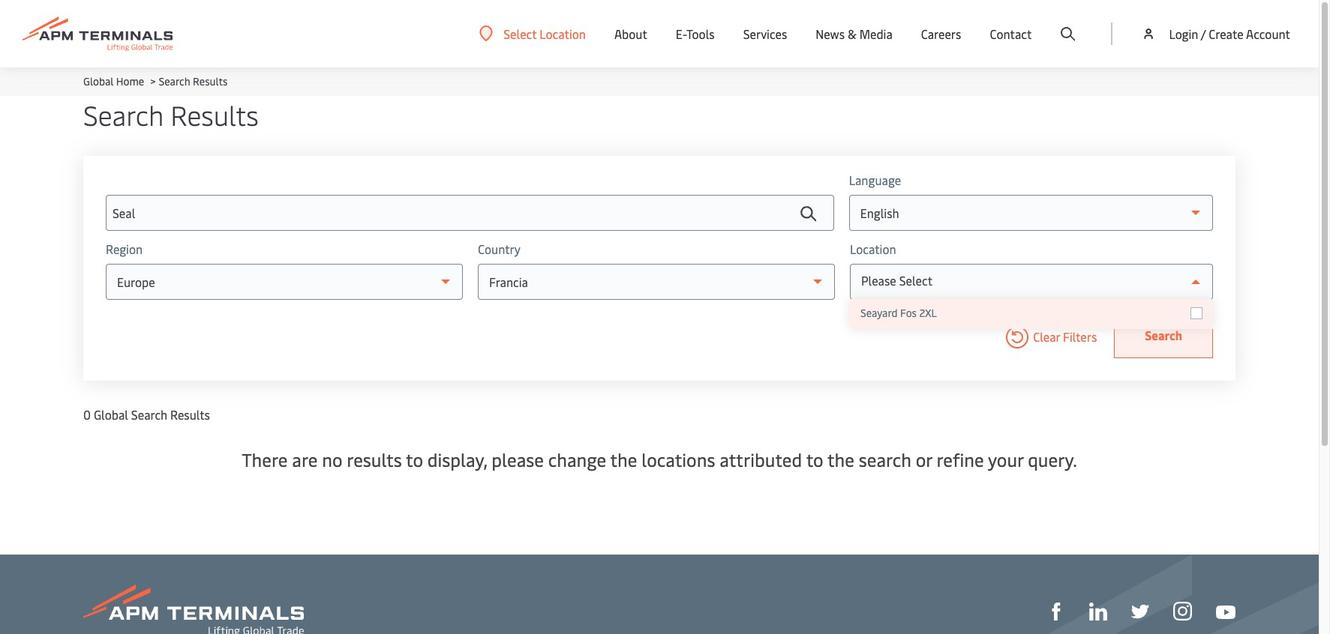 Task type: describe. For each thing, give the bounding box(es) containing it.
careers
[[921, 26, 961, 42]]

seayard fos 2xl
[[860, 306, 937, 320]]

/
[[1201, 26, 1206, 42]]

fos
[[900, 306, 917, 320]]

login
[[1169, 26, 1198, 42]]

shape link
[[1047, 602, 1065, 621]]

apmt footer logo image
[[83, 585, 304, 635]]

account
[[1246, 26, 1290, 42]]

there
[[242, 448, 288, 472]]

0 vertical spatial results
[[193, 74, 228, 89]]

create
[[1209, 26, 1244, 42]]

please
[[861, 272, 896, 289]]

about button
[[614, 0, 647, 68]]

clear filters
[[1033, 329, 1097, 345]]

1 vertical spatial results
[[170, 96, 259, 133]]

clear filters button
[[1002, 315, 1097, 359]]

search
[[859, 448, 911, 472]]

select location button
[[480, 25, 586, 42]]

0
[[83, 407, 91, 423]]

seayard fos 2xl list box
[[850, 299, 1213, 329]]

global home link
[[83, 74, 144, 89]]

change
[[548, 448, 606, 472]]

media
[[860, 26, 893, 42]]

2xl
[[919, 306, 937, 320]]

0 horizontal spatial location
[[540, 25, 586, 42]]

global home > search results
[[83, 74, 228, 89]]

1 horizontal spatial select
[[899, 272, 933, 289]]

please select
[[861, 272, 933, 289]]

you tube link
[[1216, 602, 1236, 621]]

display,
[[428, 448, 487, 472]]

filters
[[1063, 329, 1097, 345]]

instagram image
[[1173, 603, 1192, 622]]

please
[[492, 448, 544, 472]]

query.
[[1028, 448, 1077, 472]]

0  global search results
[[83, 407, 210, 423]]

2 vertical spatial results
[[170, 407, 210, 423]]

linkedin image
[[1089, 603, 1107, 621]]

1 the from the left
[[610, 448, 637, 472]]

search inside button
[[1145, 327, 1182, 344]]

careers button
[[921, 0, 961, 68]]

login / create account
[[1169, 26, 1290, 42]]

facebook image
[[1047, 603, 1065, 621]]

about
[[614, 26, 647, 42]]

region
[[106, 241, 143, 257]]

are
[[292, 448, 318, 472]]

&
[[848, 26, 857, 42]]

login / create account link
[[1141, 0, 1290, 68]]



Task type: locate. For each thing, give the bounding box(es) containing it.
1 vertical spatial select
[[899, 272, 933, 289]]

linkedin__x28_alt_x29__3_ link
[[1089, 602, 1107, 621]]

fill 44 link
[[1131, 602, 1149, 621]]

0 vertical spatial select
[[504, 25, 537, 42]]

attributed
[[720, 448, 802, 472]]

1 horizontal spatial location
[[850, 241, 896, 257]]

e-
[[676, 26, 686, 42]]

2 to from the left
[[806, 448, 823, 472]]

clear
[[1033, 329, 1060, 345]]

select location
[[504, 25, 586, 42]]

1 horizontal spatial to
[[806, 448, 823, 472]]

global left home
[[83, 74, 114, 89]]

twitter image
[[1131, 603, 1149, 621]]

e-tools button
[[676, 0, 715, 68]]

1 horizontal spatial the
[[827, 448, 854, 472]]

>
[[150, 74, 156, 89]]

search
[[159, 74, 190, 89], [83, 96, 164, 133], [1145, 327, 1182, 344], [131, 407, 167, 423]]

results
[[193, 74, 228, 89], [170, 96, 259, 133], [170, 407, 210, 423]]

home
[[116, 74, 144, 89]]

tools
[[686, 26, 715, 42]]

services
[[743, 26, 787, 42]]

to right attributed
[[806, 448, 823, 472]]

Search query input text field
[[106, 195, 834, 231]]

language
[[849, 172, 901, 188]]

select
[[504, 25, 537, 42], [899, 272, 933, 289]]

location
[[540, 25, 586, 42], [850, 241, 896, 257]]

2 the from the left
[[827, 448, 854, 472]]

your
[[988, 448, 1024, 472]]

contact
[[990, 26, 1032, 42]]

Page number field
[[1166, 501, 1190, 525]]

global
[[83, 74, 114, 89], [94, 407, 128, 423]]

1 vertical spatial location
[[850, 241, 896, 257]]

None checkbox
[[1191, 308, 1203, 320]]

location up please
[[850, 241, 896, 257]]

1 to from the left
[[406, 448, 423, 472]]

locations
[[642, 448, 715, 472]]

0 horizontal spatial the
[[610, 448, 637, 472]]

search button
[[1114, 315, 1213, 359]]

refine
[[937, 448, 984, 472]]

the right change
[[610, 448, 637, 472]]

1 vertical spatial global
[[94, 407, 128, 423]]

youtube image
[[1216, 606, 1236, 620]]

the left 'search'
[[827, 448, 854, 472]]

no
[[322, 448, 342, 472]]

services button
[[743, 0, 787, 68]]

none checkbox inside seayard fos 2xl "list box"
[[1191, 308, 1203, 320]]

results
[[347, 448, 402, 472]]

seayard
[[860, 306, 898, 320]]

e-tools
[[676, 26, 715, 42]]

0 vertical spatial location
[[540, 25, 586, 42]]

to
[[406, 448, 423, 472], [806, 448, 823, 472]]

location left about
[[540, 25, 586, 42]]

global right 0
[[94, 407, 128, 423]]

0 horizontal spatial to
[[406, 448, 423, 472]]

news & media
[[816, 26, 893, 42]]

to right results
[[406, 448, 423, 472]]

or
[[916, 448, 932, 472]]

instagram link
[[1173, 601, 1192, 622]]

country
[[478, 241, 521, 257]]

news & media button
[[816, 0, 893, 68]]

search results
[[83, 96, 259, 133]]

0 horizontal spatial select
[[504, 25, 537, 42]]

0 vertical spatial global
[[83, 74, 114, 89]]

news
[[816, 26, 845, 42]]

the
[[610, 448, 637, 472], [827, 448, 854, 472]]

there are no results to display, please change the locations attributed to the search or refine your query.
[[242, 448, 1077, 472]]

contact button
[[990, 0, 1032, 68]]



Task type: vqa. For each thing, say whether or not it's contained in the screenshot.
facility
no



